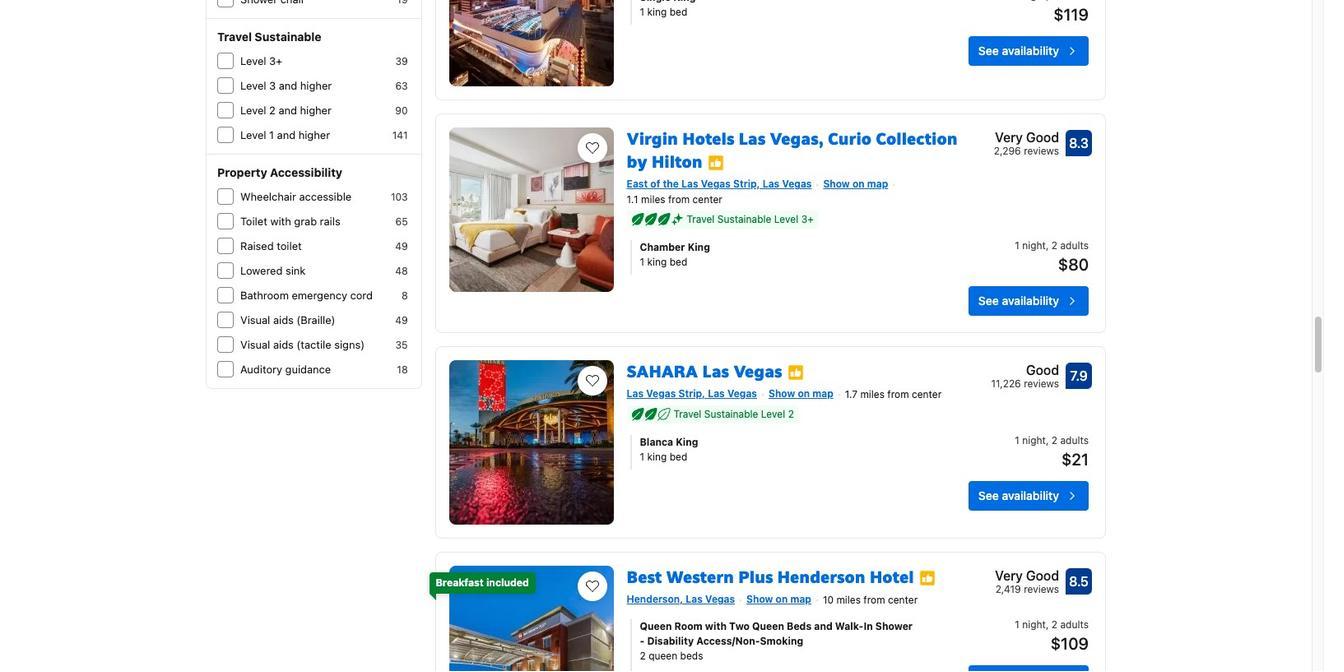 Task type: locate. For each thing, give the bounding box(es) containing it.
circa resort & casino - adults only image
[[449, 0, 614, 86]]

walk-
[[836, 621, 864, 633]]

reviews right 11,226
[[1024, 378, 1060, 390]]

center down east of the las vegas strip, las vegas
[[693, 193, 723, 206]]

0 vertical spatial reviews
[[1024, 145, 1060, 157]]

2 vertical spatial reviews
[[1024, 584, 1060, 596]]

2 bed from the top
[[670, 256, 688, 268]]

center for sahara las vegas
[[912, 388, 942, 401]]

1 vertical spatial king
[[676, 436, 699, 449]]

1 adults from the top
[[1061, 240, 1089, 252]]

0 horizontal spatial map
[[791, 594, 812, 606]]

this property is part of our preferred partner program. it's committed to providing excellent service and good value. it'll pay us a higher commission if you make a booking. image
[[708, 155, 724, 171], [788, 364, 804, 381], [919, 570, 936, 587]]

(tactile
[[297, 338, 332, 352]]

1 horizontal spatial with
[[705, 621, 727, 633]]

1 vertical spatial from
[[888, 388, 910, 401]]

2 see availability from the top
[[979, 294, 1060, 308]]

2 vertical spatial king
[[648, 451, 667, 463]]

visual down bathroom
[[240, 314, 270, 327]]

1 inside 1 night , 2 adults $80
[[1015, 240, 1020, 252]]

travel
[[217, 30, 252, 44], [687, 213, 715, 226], [674, 408, 702, 421]]

sink
[[286, 264, 306, 277]]

miles down of
[[641, 193, 666, 206]]

bed for virgin
[[670, 256, 688, 268]]

map for plus
[[791, 594, 812, 606]]

this property is part of our preferred partner program. it's committed to providing excellent service and good value. it'll pay us a higher commission if you make a booking. image right hotel
[[919, 570, 936, 587]]

king for sahara
[[648, 451, 667, 463]]

3 see availability from the top
[[979, 489, 1060, 503]]

and for 3
[[279, 79, 297, 92]]

see availability link for sahara las vegas
[[969, 481, 1089, 511]]

plus
[[739, 567, 773, 589]]

on left 1.7
[[798, 388, 810, 400]]

vegas
[[701, 178, 731, 190], [783, 178, 812, 190], [734, 361, 783, 383], [647, 388, 676, 400], [728, 388, 757, 400], [706, 594, 735, 606]]

1 vertical spatial very
[[996, 569, 1023, 584]]

from for best western plus henderson hotel
[[864, 594, 886, 607]]

center
[[693, 193, 723, 206], [912, 388, 942, 401], [888, 594, 918, 607]]

1 vertical spatial availability
[[1002, 294, 1060, 308]]

2 vertical spatial this property is part of our preferred partner program. it's committed to providing excellent service and good value. it'll pay us a higher commission if you make a booking. image
[[919, 570, 936, 587]]

good inside very good 2,296 reviews
[[1027, 130, 1060, 145]]

king
[[688, 241, 710, 254], [676, 436, 699, 449]]

see
[[979, 44, 999, 58], [979, 294, 999, 308], [979, 489, 999, 503]]

sustainable down east of the las vegas strip, las vegas
[[718, 213, 772, 226]]

las down sahara las vegas
[[708, 388, 725, 400]]

this property is part of our preferred partner program. it's committed to providing excellent service and good value. it'll pay us a higher commission if you make a booking. image for plus
[[919, 570, 936, 587]]

0 vertical spatial very
[[996, 130, 1023, 145]]

good left 8.3
[[1027, 130, 1060, 145]]

1 vertical spatial see
[[979, 294, 999, 308]]

travel sustainable level 3+
[[687, 213, 814, 226]]

2 horizontal spatial this property is part of our preferred partner program. it's committed to providing excellent service and good value. it'll pay us a higher commission if you make a booking. image
[[919, 570, 936, 587]]

1 vertical spatial visual
[[240, 338, 270, 352]]

adults for hotel
[[1061, 619, 1089, 631]]

map up beds
[[791, 594, 812, 606]]

2 reviews from the top
[[1024, 378, 1060, 390]]

1 inside "1 night , 2 adults $109"
[[1015, 619, 1020, 631]]

level up level 1 and higher
[[240, 104, 266, 117]]

1 vertical spatial miles
[[861, 388, 885, 401]]

show down curio
[[824, 178, 850, 190]]

miles for sahara las vegas
[[861, 388, 885, 401]]

2 for 1 night , 2 adults $21
[[1052, 435, 1058, 447]]

0 vertical spatial map
[[868, 178, 889, 190]]

center down hotel
[[888, 594, 918, 607]]

see availability link down $119
[[969, 36, 1089, 66]]

travel up level 3+
[[217, 30, 252, 44]]

accessibility
[[270, 165, 343, 179]]

0 vertical spatial see availability
[[979, 44, 1060, 58]]

reviews right 2,419
[[1024, 584, 1060, 596]]

2 good from the top
[[1027, 363, 1060, 378]]

3 king from the top
[[648, 451, 667, 463]]

0 vertical spatial visual
[[240, 314, 270, 327]]

this property is part of our preferred partner program. it's committed to providing excellent service and good value. it'll pay us a higher commission if you make a booking. image up blanca king link in the bottom of the page
[[788, 364, 804, 381]]

hotel
[[870, 567, 914, 589]]

curio
[[828, 128, 872, 150]]

on down best western plus henderson hotel
[[776, 594, 788, 606]]

2 vertical spatial see availability link
[[969, 481, 1089, 511]]

sustainable
[[255, 30, 322, 44], [718, 213, 772, 226], [705, 408, 759, 421]]

2 vertical spatial night
[[1023, 619, 1046, 631]]

1 vertical spatial show
[[769, 388, 796, 400]]

see availability for virgin hotels las vegas, curio collection by hilton
[[979, 294, 1060, 308]]

with inside queen room with two queen beds and walk-in shower - disability access/non-smoking 2 queen beds
[[705, 621, 727, 633]]

2 visual from the top
[[240, 338, 270, 352]]

show on map down curio
[[824, 178, 889, 190]]

see availability link down 1 night , 2 adults $80
[[969, 286, 1089, 316]]

scored 7.9 element
[[1066, 363, 1093, 389]]

1 horizontal spatial map
[[813, 388, 834, 400]]

of
[[651, 178, 661, 190]]

very left 8.3
[[996, 130, 1023, 145]]

availability down $119
[[1002, 44, 1060, 58]]

1 vertical spatial bed
[[670, 256, 688, 268]]

map left 1.7
[[813, 388, 834, 400]]

availability for sahara las vegas
[[1002, 489, 1060, 503]]

night inside 1 night , 2 adults $21
[[1023, 435, 1046, 447]]

1 vertical spatial adults
[[1061, 435, 1089, 447]]

1 good from the top
[[1027, 130, 1060, 145]]

3 , from the top
[[1046, 619, 1049, 631]]

higher for level 2 and higher
[[300, 104, 332, 117]]

8
[[402, 290, 408, 302]]

0 vertical spatial very good element
[[995, 128, 1060, 147]]

0 horizontal spatial 3+
[[269, 54, 283, 68]]

queen up smoking
[[753, 621, 785, 633]]

level left "3"
[[240, 79, 266, 92]]

adults inside 1 night , 2 adults $80
[[1061, 240, 1089, 252]]

0 vertical spatial night
[[1023, 240, 1046, 252]]

very good element for best western plus henderson hotel
[[996, 566, 1060, 586]]

very inside very good 2,296 reviews
[[996, 130, 1023, 145]]

travel sustainable
[[217, 30, 322, 44]]

2 vertical spatial on
[[776, 594, 788, 606]]

higher up level 2 and higher
[[300, 79, 332, 92]]

level up the property
[[240, 128, 266, 142]]

2 inside 1 night , 2 adults $21
[[1052, 435, 1058, 447]]

availability down 1 night , 2 adults $80
[[1002, 294, 1060, 308]]

1 king bed
[[640, 6, 688, 18]]

with up access/non-
[[705, 621, 727, 633]]

see availability link
[[969, 36, 1089, 66], [969, 286, 1089, 316], [969, 481, 1089, 511]]

chamber king link
[[640, 240, 919, 255]]

1 vertical spatial ,
[[1046, 435, 1049, 447]]

toilet
[[277, 240, 302, 253]]

18
[[397, 364, 408, 376]]

and right "3"
[[279, 79, 297, 92]]

availability down 1 night , 2 adults $21
[[1002, 489, 1060, 503]]

1 reviews from the top
[[1024, 145, 1060, 157]]

1 inside blanca king 1 king bed
[[640, 451, 645, 463]]

chamber king 1 king bed
[[640, 241, 710, 268]]

king right blanca
[[676, 436, 699, 449]]

wheelchair accessible
[[240, 190, 352, 203]]

3 good from the top
[[1027, 569, 1060, 584]]

65
[[396, 216, 408, 228]]

queen
[[640, 621, 672, 633], [753, 621, 785, 633]]

2 vertical spatial miles
[[837, 594, 861, 607]]

best western plus henderson hotel image
[[449, 566, 614, 672]]

90
[[396, 105, 408, 117]]

0 vertical spatial strip,
[[734, 178, 760, 190]]

1 49 from the top
[[395, 240, 408, 253]]

2 vertical spatial see availability
[[979, 489, 1060, 503]]

0 horizontal spatial queen
[[640, 621, 672, 633]]

adults up the $109
[[1061, 619, 1089, 631]]

good left 8.5
[[1027, 569, 1060, 584]]

35
[[396, 339, 408, 352]]

king inside blanca king 1 king bed
[[676, 436, 699, 449]]

3 reviews from the top
[[1024, 584, 1060, 596]]

1 vertical spatial map
[[813, 388, 834, 400]]

1 availability from the top
[[1002, 44, 1060, 58]]

2
[[269, 104, 276, 117], [1052, 240, 1058, 252], [788, 408, 794, 421], [1052, 435, 1058, 447], [1052, 619, 1058, 631], [640, 650, 646, 663]]

3+ up "3"
[[269, 54, 283, 68]]

see availability
[[979, 44, 1060, 58], [979, 294, 1060, 308], [979, 489, 1060, 503]]

show for plus
[[747, 594, 773, 606]]

level for level 2 and higher
[[240, 104, 266, 117]]

0 vertical spatial bed
[[670, 6, 688, 18]]

with left grab
[[270, 215, 291, 228]]

this property is part of our preferred partner program. it's committed to providing excellent service and good value. it'll pay us a higher commission if you make a booking. image
[[708, 155, 724, 171], [788, 364, 804, 381], [919, 570, 936, 587]]

queen
[[649, 650, 678, 663]]

, inside "1 night , 2 adults $109"
[[1046, 619, 1049, 631]]

show for vegas
[[769, 388, 796, 400]]

2 vertical spatial map
[[791, 594, 812, 606]]

1 vertical spatial see availability link
[[969, 286, 1089, 316]]

0 vertical spatial with
[[270, 215, 291, 228]]

49
[[395, 240, 408, 253], [395, 315, 408, 327]]

2 vertical spatial availability
[[1002, 489, 1060, 503]]

2 horizontal spatial on
[[853, 178, 865, 190]]

on for vegas
[[798, 388, 810, 400]]

las right hotels
[[739, 128, 766, 150]]

show on map down best western plus henderson hotel
[[747, 594, 812, 606]]

0 vertical spatial king
[[648, 6, 667, 18]]

1 vertical spatial on
[[798, 388, 810, 400]]

1 very from the top
[[996, 130, 1023, 145]]

travel down las vegas strip, las vegas
[[674, 408, 702, 421]]

henderson
[[778, 567, 866, 589]]

49 up 48
[[395, 240, 408, 253]]

1 horizontal spatial this property is part of our preferred partner program. it's committed to providing excellent service and good value. it'll pay us a higher commission if you make a booking. image
[[788, 364, 804, 381]]

level for level 3+
[[240, 54, 266, 68]]

travel down 1.1 miles from center at the top
[[687, 213, 715, 226]]

2 vertical spatial higher
[[299, 128, 330, 142]]

2 inside 1 night , 2 adults $80
[[1052, 240, 1058, 252]]

3 night from the top
[[1023, 619, 1046, 631]]

2 vertical spatial this property is part of our preferred partner program. it's committed to providing excellent service and good value. it'll pay us a higher commission if you make a booking. image
[[919, 570, 936, 587]]

good left scored 7.9 element
[[1027, 363, 1060, 378]]

strip, up travel sustainable level 3+
[[734, 178, 760, 190]]

on
[[853, 178, 865, 190], [798, 388, 810, 400], [776, 594, 788, 606]]

2 vertical spatial bed
[[670, 451, 688, 463]]

7.9
[[1071, 369, 1088, 384]]

2 aids from the top
[[273, 338, 294, 352]]

virgin
[[627, 128, 678, 150]]

level
[[240, 54, 266, 68], [240, 79, 266, 92], [240, 104, 266, 117], [240, 128, 266, 142], [775, 213, 799, 226], [761, 408, 786, 421]]

0 vertical spatial ,
[[1046, 240, 1049, 252]]

signs)
[[335, 338, 365, 352]]

adults up $80
[[1061, 240, 1089, 252]]

miles right 10
[[837, 594, 861, 607]]

2 vertical spatial show
[[747, 594, 773, 606]]

10 miles from center
[[823, 594, 918, 607]]

1 vertical spatial reviews
[[1024, 378, 1060, 390]]

king inside chamber king 1 king bed
[[648, 256, 667, 268]]

king right chamber
[[688, 241, 710, 254]]

1 horizontal spatial queen
[[753, 621, 785, 633]]

level up chamber king link
[[775, 213, 799, 226]]

availability for virgin hotels las vegas, curio collection by hilton
[[1002, 294, 1060, 308]]

this property is part of our preferred partner program. it's committed to providing excellent service and good value. it'll pay us a higher commission if you make a booking. image up east of the las vegas strip, las vegas
[[708, 155, 724, 171]]

1 horizontal spatial on
[[798, 388, 810, 400]]

level 3+
[[240, 54, 283, 68]]

travel for sahara
[[674, 408, 702, 421]]

1 inside chamber king 1 king bed
[[640, 256, 645, 268]]

strip, down sahara las vegas
[[679, 388, 706, 400]]

see availability link for virgin hotels las vegas, curio collection by hilton
[[969, 286, 1089, 316]]

visual up auditory on the bottom of page
[[240, 338, 270, 352]]

visual
[[240, 314, 270, 327], [240, 338, 270, 352]]

las vegas strip, las vegas
[[627, 388, 757, 400]]

bathroom
[[240, 289, 289, 302]]

blanca
[[640, 436, 674, 449]]

1 vertical spatial sustainable
[[718, 213, 772, 226]]

aids down bathroom
[[273, 314, 294, 327]]

very inside very good 2,419 reviews
[[996, 569, 1023, 584]]

2 vertical spatial from
[[864, 594, 886, 607]]

reviews right 2,296
[[1024, 145, 1060, 157]]

1 bed from the top
[[670, 6, 688, 18]]

from down the
[[669, 193, 690, 206]]

2 vertical spatial ,
[[1046, 619, 1049, 631]]

2 vertical spatial center
[[888, 594, 918, 607]]

103
[[391, 191, 408, 203]]

1 vertical spatial very good element
[[996, 566, 1060, 586]]

2 adults from the top
[[1061, 435, 1089, 447]]

included
[[487, 577, 529, 589]]

1 horizontal spatial this property is part of our preferred partner program. it's committed to providing excellent service and good value. it'll pay us a higher commission if you make a booking. image
[[788, 364, 804, 381]]

las down sahara
[[627, 388, 644, 400]]

3 see from the top
[[979, 489, 999, 503]]

las
[[739, 128, 766, 150], [682, 178, 699, 190], [763, 178, 780, 190], [703, 361, 730, 383], [627, 388, 644, 400], [708, 388, 725, 400], [686, 594, 703, 606]]

miles for virgin hotels las vegas, curio collection by hilton
[[641, 193, 666, 206]]

very good element left 8.5
[[996, 566, 1060, 586]]

center for virgin hotels las vegas, curio collection by hilton
[[693, 193, 723, 206]]

0 horizontal spatial on
[[776, 594, 788, 606]]

the
[[663, 178, 679, 190]]

room
[[675, 621, 703, 633]]

1 night from the top
[[1023, 240, 1046, 252]]

virgin hotels las vegas, curio collection by hilton image
[[449, 128, 614, 292]]

1 visual from the top
[[240, 314, 270, 327]]

king for las
[[676, 436, 699, 449]]

king inside blanca king 1 king bed
[[648, 451, 667, 463]]

2 vertical spatial see
[[979, 489, 999, 503]]

lowered sink
[[240, 264, 306, 277]]

center right 1.7
[[912, 388, 942, 401]]

blanca king 1 king bed
[[640, 436, 699, 463]]

, inside 1 night , 2 adults $80
[[1046, 240, 1049, 252]]

this property is part of our preferred partner program. it's committed to providing excellent service and good value. it'll pay us a higher commission if you make a booking. image up blanca king link in the bottom of the page
[[788, 364, 804, 381]]

1 vertical spatial this property is part of our preferred partner program. it's committed to providing excellent service and good value. it'll pay us a higher commission if you make a booking. image
[[788, 364, 804, 381]]

this property is part of our preferred partner program. it's committed to providing excellent service and good value. it'll pay us a higher commission if you make a booking. image right hotel
[[919, 570, 936, 587]]

and for 1
[[277, 128, 296, 142]]

see availability link down 1 night , 2 adults $21
[[969, 481, 1089, 511]]

sustainable up level 3+
[[255, 30, 322, 44]]

very left 8.5
[[996, 569, 1023, 584]]

map for las
[[868, 178, 889, 190]]

3 see availability link from the top
[[969, 481, 1089, 511]]

0 vertical spatial good
[[1027, 130, 1060, 145]]

adults inside 1 night , 2 adults $21
[[1061, 435, 1089, 447]]

on down curio
[[853, 178, 865, 190]]

higher down level 2 and higher
[[299, 128, 330, 142]]

1 vertical spatial strip,
[[679, 388, 706, 400]]

higher down 'level 3 and higher'
[[300, 104, 332, 117]]

property accessibility
[[217, 165, 343, 179]]

39
[[396, 55, 408, 68]]

and right beds
[[815, 621, 833, 633]]

reviews inside very good 2,296 reviews
[[1024, 145, 1060, 157]]

king inside chamber king 1 king bed
[[688, 241, 710, 254]]

1 vertical spatial king
[[648, 256, 667, 268]]

3 bed from the top
[[670, 451, 688, 463]]

1 night , 2 adults $80
[[1015, 240, 1089, 274]]

king for virgin
[[648, 256, 667, 268]]

2 availability from the top
[[1002, 294, 1060, 308]]

1 king from the top
[[648, 6, 667, 18]]

2 for 1 night , 2 adults $80
[[1052, 240, 1058, 252]]

2 , from the top
[[1046, 435, 1049, 447]]

0 vertical spatial from
[[669, 193, 690, 206]]

1 , from the top
[[1046, 240, 1049, 252]]

las down western at the bottom of the page
[[686, 594, 703, 606]]

las right the
[[682, 178, 699, 190]]

from up in
[[864, 594, 886, 607]]

1 vertical spatial night
[[1023, 435, 1046, 447]]

very for virgin hotels las vegas, curio collection by hilton
[[996, 130, 1023, 145]]

reviews
[[1024, 145, 1060, 157], [1024, 378, 1060, 390], [1024, 584, 1060, 596]]

1 horizontal spatial from
[[864, 594, 886, 607]]

2 king from the top
[[648, 256, 667, 268]]

good for best western plus henderson hotel
[[1027, 569, 1060, 584]]

1 vertical spatial 49
[[395, 315, 408, 327]]

2 for travel sustainable level 2
[[788, 408, 794, 421]]

0 horizontal spatial with
[[270, 215, 291, 228]]

queen up "-"
[[640, 621, 672, 633]]

from
[[669, 193, 690, 206], [888, 388, 910, 401], [864, 594, 886, 607]]

this property is part of our preferred partner program. it's committed to providing excellent service and good value. it'll pay us a higher commission if you make a booking. image up east of the las vegas strip, las vegas
[[708, 155, 724, 171]]

show down plus
[[747, 594, 773, 606]]

rails
[[320, 215, 341, 228]]

0 horizontal spatial from
[[669, 193, 690, 206]]

see availability down $119
[[979, 44, 1060, 58]]

3+ up chamber king link
[[802, 213, 814, 226]]

0 vertical spatial show on map
[[824, 178, 889, 190]]

1 aids from the top
[[273, 314, 294, 327]]

1 queen from the left
[[640, 621, 672, 633]]

1.1 miles from center
[[627, 193, 723, 206]]

0 vertical spatial miles
[[641, 193, 666, 206]]

1 night , 2 adults $21
[[1015, 435, 1089, 469]]

adults up $21
[[1061, 435, 1089, 447]]

very good element
[[995, 128, 1060, 147], [996, 566, 1060, 586]]

very good element left 8.3
[[995, 128, 1060, 147]]

49 up "35"
[[395, 315, 408, 327]]

see availability down 1 night , 2 adults $80
[[979, 294, 1060, 308]]

2 horizontal spatial map
[[868, 178, 889, 190]]

bed inside blanca king 1 king bed
[[670, 451, 688, 463]]

good inside very good 2,419 reviews
[[1027, 569, 1060, 584]]

lowered
[[240, 264, 283, 277]]

miles right 1.7
[[861, 388, 885, 401]]

1 vertical spatial with
[[705, 621, 727, 633]]

0 vertical spatial see availability link
[[969, 36, 1089, 66]]

aids up 'auditory guidance'
[[273, 338, 294, 352]]

1 vertical spatial higher
[[300, 104, 332, 117]]

availability
[[1002, 44, 1060, 58], [1002, 294, 1060, 308], [1002, 489, 1060, 503]]

3 availability from the top
[[1002, 489, 1060, 503]]

adults inside "1 night , 2 adults $109"
[[1061, 619, 1089, 631]]

higher for level 1 and higher
[[299, 128, 330, 142]]

adults
[[1061, 240, 1089, 252], [1061, 435, 1089, 447], [1061, 619, 1089, 631]]

map down curio
[[868, 178, 889, 190]]

2 see availability link from the top
[[969, 286, 1089, 316]]

49 for raised toilet
[[395, 240, 408, 253]]

3 adults from the top
[[1061, 619, 1089, 631]]

0 vertical spatial aids
[[273, 314, 294, 327]]

sahara las vegas link
[[627, 355, 783, 383]]

1 vertical spatial travel
[[687, 213, 715, 226]]

bed inside chamber king 1 king bed
[[670, 256, 688, 268]]

level down travel sustainable
[[240, 54, 266, 68]]

0 vertical spatial adults
[[1061, 240, 1089, 252]]

sustainable down las vegas strip, las vegas
[[705, 408, 759, 421]]

hotels
[[683, 128, 735, 150]]

from for virgin hotels las vegas, curio collection by hilton
[[669, 193, 690, 206]]

show on map left 1.7
[[769, 388, 834, 400]]

show on map for plus
[[747, 594, 812, 606]]

0 vertical spatial show
[[824, 178, 850, 190]]

0 vertical spatial on
[[853, 178, 865, 190]]

0 vertical spatial center
[[693, 193, 723, 206]]

2 see from the top
[[979, 294, 999, 308]]

1 vertical spatial show on map
[[769, 388, 834, 400]]

night inside 1 night , 2 adults $80
[[1023, 240, 1046, 252]]

2 49 from the top
[[395, 315, 408, 327]]

and
[[279, 79, 297, 92], [279, 104, 297, 117], [277, 128, 296, 142], [815, 621, 833, 633]]

see availability down 1 night , 2 adults $21
[[979, 489, 1060, 503]]

from right 1.7
[[888, 388, 910, 401]]

show up blanca king link in the bottom of the page
[[769, 388, 796, 400]]

1 vertical spatial center
[[912, 388, 942, 401]]

0 horizontal spatial strip,
[[679, 388, 706, 400]]

0 vertical spatial king
[[688, 241, 710, 254]]

1 vertical spatial aids
[[273, 338, 294, 352]]

1 vertical spatial this property is part of our preferred partner program. it's committed to providing excellent service and good value. it'll pay us a higher commission if you make a booking. image
[[788, 364, 804, 381]]

2 vertical spatial adults
[[1061, 619, 1089, 631]]

reviews for best western plus henderson hotel
[[1024, 584, 1060, 596]]

2 very from the top
[[996, 569, 1023, 584]]

2 horizontal spatial this property is part of our preferred partner program. it's committed to providing excellent service and good value. it'll pay us a higher commission if you make a booking. image
[[919, 570, 936, 587]]

visual aids (tactile signs)
[[240, 338, 365, 352]]

2 night from the top
[[1023, 435, 1046, 447]]

travel for virgin
[[687, 213, 715, 226]]

night inside "1 night , 2 adults $109"
[[1023, 619, 1046, 631]]

2 vertical spatial show on map
[[747, 594, 812, 606]]

reviews inside very good 2,419 reviews
[[1024, 584, 1060, 596]]

map for vegas
[[813, 388, 834, 400]]

0 vertical spatial this property is part of our preferred partner program. it's committed to providing excellent service and good value. it'll pay us a higher commission if you make a booking. image
[[708, 155, 724, 171]]

and down level 2 and higher
[[277, 128, 296, 142]]

0 vertical spatial travel
[[217, 30, 252, 44]]

very
[[996, 130, 1023, 145], [996, 569, 1023, 584]]

2 vertical spatial good
[[1027, 569, 1060, 584]]

sustainable for virgin hotels las vegas, curio collection by hilton
[[718, 213, 772, 226]]

and down 'level 3 and higher'
[[279, 104, 297, 117]]

1 horizontal spatial 3+
[[802, 213, 814, 226]]

3+
[[269, 54, 283, 68], [802, 213, 814, 226]]

2 inside "1 night , 2 adults $109"
[[1052, 619, 1058, 631]]

see for sahara las vegas
[[979, 489, 999, 503]]



Task type: describe. For each thing, give the bounding box(es) containing it.
smoking
[[760, 635, 804, 648]]

8.3
[[1070, 136, 1089, 151]]

breakfast
[[436, 577, 484, 589]]

visual for visual aids (braille)
[[240, 314, 270, 327]]

blanca king link
[[640, 435, 919, 450]]

property
[[217, 165, 267, 179]]

guidance
[[285, 363, 331, 376]]

level 1 and higher
[[240, 128, 330, 142]]

chamber
[[640, 241, 685, 254]]

scored 8.3 element
[[1066, 130, 1093, 156]]

best
[[627, 567, 662, 589]]

show on map for vegas
[[769, 388, 834, 400]]

very good 2,419 reviews
[[996, 569, 1060, 596]]

grab
[[294, 215, 317, 228]]

sustainable for sahara las vegas
[[705, 408, 759, 421]]

miles for best western plus henderson hotel
[[837, 594, 861, 607]]

aids for (tactile
[[273, 338, 294, 352]]

1 see from the top
[[979, 44, 999, 58]]

western
[[667, 567, 734, 589]]

henderson, las vegas
[[627, 594, 735, 606]]

this property is part of our preferred partner program. it's committed to providing excellent service and good value. it'll pay us a higher commission if you make a booking. image for vegas
[[788, 364, 804, 381]]

virgin hotels las vegas, curio collection by hilton
[[627, 128, 958, 173]]

raised
[[240, 240, 274, 253]]

this property is part of our preferred partner program. it's committed to providing excellent service and good value. it'll pay us a higher commission if you make a booking. image for vegas
[[788, 364, 804, 381]]

reviews for virgin hotels las vegas, curio collection by hilton
[[1024, 145, 1060, 157]]

0 vertical spatial this property is part of our preferred partner program. it's committed to providing excellent service and good value. it'll pay us a higher commission if you make a booking. image
[[708, 155, 724, 171]]

1 horizontal spatial strip,
[[734, 178, 760, 190]]

0 horizontal spatial this property is part of our preferred partner program. it's committed to providing excellent service and good value. it'll pay us a higher commission if you make a booking. image
[[708, 155, 724, 171]]

good 11,226 reviews
[[992, 363, 1060, 390]]

show on map for las
[[824, 178, 889, 190]]

good inside good 11,226 reviews
[[1027, 363, 1060, 378]]

$21
[[1062, 450, 1089, 469]]

reviews inside good 11,226 reviews
[[1024, 378, 1060, 390]]

from for sahara las vegas
[[888, 388, 910, 401]]

-
[[640, 635, 645, 648]]

very good 2,296 reviews
[[995, 130, 1060, 157]]

0 vertical spatial 3+
[[269, 54, 283, 68]]

, for curio
[[1046, 240, 1049, 252]]

visual aids (braille)
[[240, 314, 336, 327]]

hilton
[[652, 152, 703, 173]]

visual for visual aids (tactile signs)
[[240, 338, 270, 352]]

cord
[[350, 289, 373, 302]]

2 inside queen room with two queen beds and walk-in shower - disability access/non-smoking 2 queen beds
[[640, 650, 646, 663]]

toilet
[[240, 215, 267, 228]]

beds
[[787, 621, 812, 633]]

virgin hotels las vegas, curio collection by hilton link
[[627, 122, 958, 173]]

las inside virgin hotels las vegas, curio collection by hilton
[[739, 128, 766, 150]]

very for best western plus henderson hotel
[[996, 569, 1023, 584]]

see for virgin hotels las vegas, curio collection by hilton
[[979, 294, 999, 308]]

$119
[[1054, 5, 1089, 24]]

on for plus
[[776, 594, 788, 606]]

on for las
[[853, 178, 865, 190]]

vegas,
[[770, 128, 824, 150]]

2,419
[[996, 584, 1022, 596]]

emergency
[[292, 289, 347, 302]]

level for level 3 and higher
[[240, 79, 266, 92]]

and for 2
[[279, 104, 297, 117]]

1 inside 1 night , 2 adults $21
[[1015, 435, 1020, 447]]

8.5
[[1070, 575, 1089, 589]]

higher for level 3 and higher
[[300, 79, 332, 92]]

sahara
[[627, 361, 698, 383]]

3
[[269, 79, 276, 92]]

1.1
[[627, 193, 639, 206]]

aids for (braille)
[[273, 314, 294, 327]]

level up blanca king link in the bottom of the page
[[761, 408, 786, 421]]

, inside 1 night , 2 adults $21
[[1046, 435, 1049, 447]]

by
[[627, 152, 648, 173]]

show for las
[[824, 178, 850, 190]]

good element
[[992, 361, 1060, 380]]

king for hotels
[[688, 241, 710, 254]]

bathroom emergency cord
[[240, 289, 373, 302]]

raised toilet
[[240, 240, 302, 253]]

toilet with grab rails
[[240, 215, 341, 228]]

sahara las vegas image
[[449, 361, 614, 525]]

11,226
[[992, 378, 1022, 390]]

scored 8.5 element
[[1066, 569, 1093, 595]]

1 see availability from the top
[[979, 44, 1060, 58]]

2,296
[[995, 145, 1022, 157]]

collection
[[876, 128, 958, 150]]

disability
[[648, 635, 694, 648]]

10
[[823, 594, 834, 607]]

$109
[[1051, 635, 1089, 654]]

2 queen from the left
[[753, 621, 785, 633]]

auditory
[[240, 363, 282, 376]]

2 for 1 night , 2 adults $109
[[1052, 619, 1058, 631]]

bed for sahara
[[670, 451, 688, 463]]

las up las vegas strip, las vegas
[[703, 361, 730, 383]]

accessible
[[299, 190, 352, 203]]

1 night , 2 adults $109
[[1015, 619, 1089, 654]]

las down virgin hotels las vegas, curio collection by hilton
[[763, 178, 780, 190]]

breakfast included
[[436, 577, 529, 589]]

141
[[393, 129, 408, 142]]

center for best western plus henderson hotel
[[888, 594, 918, 607]]

level 3 and higher
[[240, 79, 332, 92]]

queen room with two queen beds and walk-in shower - disability access/non-smoking 2 queen beds
[[640, 621, 913, 663]]

shower
[[876, 621, 913, 633]]

good for virgin hotels las vegas, curio collection by hilton
[[1027, 130, 1060, 145]]

night for curio
[[1023, 240, 1046, 252]]

adults for curio
[[1061, 240, 1089, 252]]

see availability for sahara las vegas
[[979, 489, 1060, 503]]

access/non-
[[697, 635, 760, 648]]

travel sustainable level 2
[[674, 408, 794, 421]]

1 see availability link from the top
[[969, 36, 1089, 66]]

49 for visual aids (braille)
[[395, 315, 408, 327]]

48
[[395, 265, 408, 277]]

(braille)
[[297, 314, 336, 327]]

63
[[396, 80, 408, 92]]

, for hotel
[[1046, 619, 1049, 631]]

0 vertical spatial sustainable
[[255, 30, 322, 44]]

this property is part of our preferred partner program. it's committed to providing excellent service and good value. it'll pay us a higher commission if you make a booking. image for plus
[[919, 570, 936, 587]]

east of the las vegas strip, las vegas
[[627, 178, 812, 190]]

wheelchair
[[240, 190, 296, 203]]

beds
[[681, 650, 704, 663]]

1.7
[[845, 388, 858, 401]]

queen room with two queen beds and walk-in shower - disability access/non-smoking link
[[640, 620, 919, 649]]

level 2 and higher
[[240, 104, 332, 117]]

level for level 1 and higher
[[240, 128, 266, 142]]

and inside queen room with two queen beds and walk-in shower - disability access/non-smoking 2 queen beds
[[815, 621, 833, 633]]

night for hotel
[[1023, 619, 1046, 631]]

1 vertical spatial 3+
[[802, 213, 814, 226]]

very good element for virgin hotels las vegas, curio collection by hilton
[[995, 128, 1060, 147]]

sahara las vegas
[[627, 361, 783, 383]]

two
[[730, 621, 750, 633]]



Task type: vqa. For each thing, say whether or not it's contained in the screenshot.


